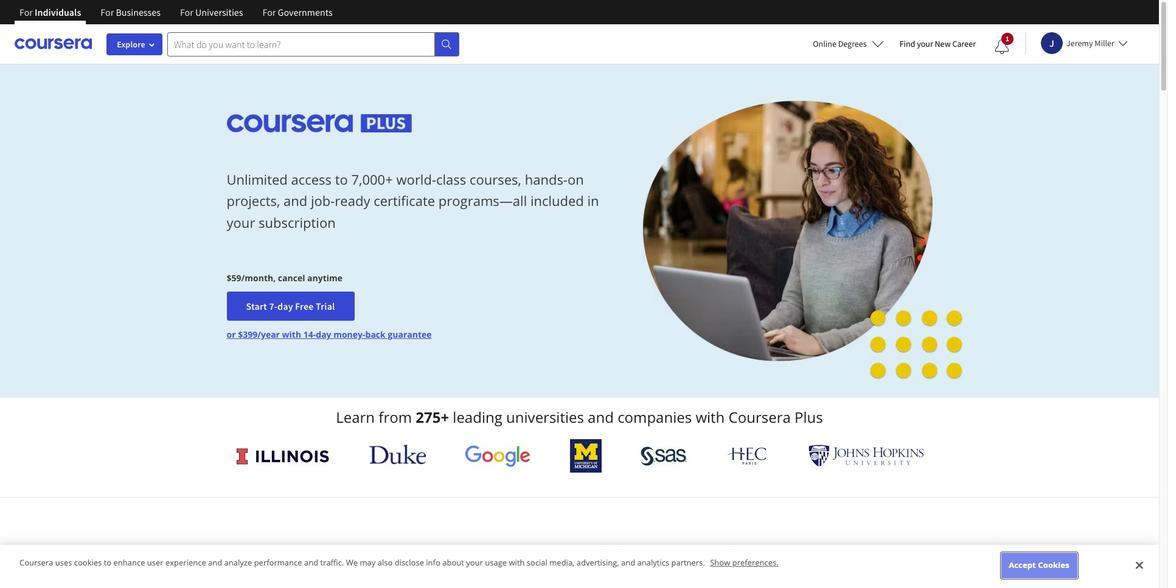 Task type: locate. For each thing, give the bounding box(es) containing it.
for for universities
[[180, 6, 193, 18]]

career
[[952, 38, 976, 49]]

and up subscription
[[283, 192, 307, 210]]

for left individuals
[[19, 6, 33, 18]]

for governments
[[263, 6, 333, 18]]

new
[[935, 38, 951, 49]]

1 vertical spatial plus
[[716, 540, 753, 566]]

individuals
[[35, 6, 81, 18]]

governments
[[278, 6, 333, 18]]

start 7-day free trial
[[246, 301, 335, 313]]

online
[[813, 38, 836, 49]]

hec paris image
[[726, 444, 769, 469]]

accept cookies
[[1009, 561, 1069, 571]]

coursera
[[729, 408, 791, 428], [632, 540, 711, 566], [19, 558, 53, 569]]

to right the cookies
[[104, 558, 111, 569]]

0 horizontal spatial to
[[104, 558, 111, 569]]

learn
[[336, 408, 375, 428]]

start
[[246, 301, 267, 313]]

job-
[[311, 192, 335, 210]]

certificate
[[374, 192, 435, 210]]

invest in your career with coursera plus
[[406, 540, 753, 566]]

advertising,
[[577, 558, 619, 569]]

guarantee
[[388, 329, 432, 341]]

online degrees button
[[803, 30, 893, 57]]

and left traffic.
[[304, 558, 318, 569]]

for left universities
[[180, 6, 193, 18]]

invest
[[406, 540, 459, 566]]

also
[[378, 558, 393, 569]]

and
[[283, 192, 307, 210], [588, 408, 614, 428], [208, 558, 222, 569], [304, 558, 318, 569], [621, 558, 635, 569]]

3 for from the left
[[180, 6, 193, 18]]

0 horizontal spatial coursera
[[19, 558, 53, 569]]

day inside button
[[277, 301, 293, 313]]

may
[[360, 558, 376, 569]]

your down projects,
[[227, 213, 255, 232]]

1 vertical spatial to
[[104, 558, 111, 569]]

on
[[568, 170, 584, 189]]

find your new career link
[[893, 37, 982, 52]]

subscription
[[259, 213, 336, 232]]

to inside unlimited access to 7,000+ world-class courses, hands-on projects, and job-ready certificate programs—all included in your subscription
[[335, 170, 348, 189]]

leading
[[453, 408, 502, 428]]

trial
[[316, 301, 335, 313]]

partners.
[[671, 558, 705, 569]]

for for businesses
[[101, 6, 114, 18]]

accept
[[1009, 561, 1036, 571]]

1 horizontal spatial day
[[316, 329, 331, 341]]

show preferences. link
[[710, 558, 778, 569]]

experience
[[165, 558, 206, 569]]

banner navigation
[[10, 0, 342, 33]]

for businesses
[[101, 6, 161, 18]]

your left social
[[484, 540, 525, 566]]

1 button
[[985, 32, 1019, 61]]

hands-
[[525, 170, 568, 189]]

and left analyze
[[208, 558, 222, 569]]

7,000+
[[351, 170, 393, 189]]

0 vertical spatial plus
[[795, 408, 823, 428]]

for left governments
[[263, 6, 276, 18]]

plus
[[795, 408, 823, 428], [716, 540, 753, 566]]

day
[[277, 301, 293, 313], [316, 329, 331, 341]]

your right about
[[466, 558, 483, 569]]

about
[[442, 558, 464, 569]]

day left money-
[[316, 329, 331, 341]]

day left free
[[277, 301, 293, 313]]

class
[[436, 170, 466, 189]]

ready
[[335, 192, 370, 210]]

2 for from the left
[[101, 6, 114, 18]]

in right included
[[587, 192, 599, 210]]

or $399 /year with 14-day money-back guarantee
[[227, 329, 432, 341]]

access
[[291, 170, 332, 189]]

unlimited
[[227, 170, 288, 189]]

275+
[[416, 408, 449, 428]]

to
[[335, 170, 348, 189], [104, 558, 111, 569]]

for left 'businesses'
[[101, 6, 114, 18]]

in
[[587, 192, 599, 210], [463, 540, 480, 566]]

1 horizontal spatial in
[[587, 192, 599, 210]]

for
[[19, 6, 33, 18], [101, 6, 114, 18], [180, 6, 193, 18], [263, 6, 276, 18]]

0 vertical spatial in
[[587, 192, 599, 210]]

None search field
[[167, 32, 459, 56]]

for individuals
[[19, 6, 81, 18]]

with
[[282, 329, 301, 341], [696, 408, 725, 428], [589, 540, 628, 566], [509, 558, 525, 569]]

with right companies
[[696, 408, 725, 428]]

0 vertical spatial to
[[335, 170, 348, 189]]

social
[[527, 558, 547, 569]]

coursera inside privacy alert dialog
[[19, 558, 53, 569]]

What do you want to learn? text field
[[167, 32, 435, 56]]

show
[[710, 558, 730, 569]]

university of michigan image
[[570, 440, 602, 473]]

0 vertical spatial day
[[277, 301, 293, 313]]

in left 'usage'
[[463, 540, 480, 566]]

to up ready
[[335, 170, 348, 189]]

show notifications image
[[995, 40, 1009, 54]]

0 horizontal spatial day
[[277, 301, 293, 313]]

0 horizontal spatial plus
[[716, 540, 753, 566]]

jeremy miller
[[1066, 37, 1114, 48]]

universities
[[195, 6, 243, 18]]

1 for from the left
[[19, 6, 33, 18]]

enhance
[[113, 558, 145, 569]]

duke university image
[[369, 445, 426, 465]]

from
[[379, 408, 412, 428]]

find your new career
[[900, 38, 976, 49]]

with left social
[[509, 558, 525, 569]]

preferences.
[[732, 558, 778, 569]]

your inside privacy alert dialog
[[466, 558, 483, 569]]

career
[[529, 540, 585, 566]]

1 horizontal spatial to
[[335, 170, 348, 189]]

sas image
[[641, 447, 687, 466]]

0 horizontal spatial in
[[463, 540, 480, 566]]

$59
[[227, 273, 241, 284]]

4 for from the left
[[263, 6, 276, 18]]



Task type: vqa. For each thing, say whether or not it's contained in the screenshot.
the "analytics" at bottom right
yes



Task type: describe. For each thing, give the bounding box(es) containing it.
google image
[[465, 445, 531, 468]]

info
[[426, 558, 440, 569]]

and up the university of michigan image
[[588, 408, 614, 428]]

$59 /month, cancel anytime
[[227, 273, 343, 284]]

back
[[365, 329, 386, 341]]

for for individuals
[[19, 6, 33, 18]]

usage
[[485, 558, 507, 569]]

unlimited access to 7,000+ world-class courses, hands-on projects, and job-ready certificate programs—all included in your subscription
[[227, 170, 599, 232]]

companies
[[618, 408, 692, 428]]

1 horizontal spatial plus
[[795, 408, 823, 428]]

we
[[346, 558, 358, 569]]

programs—all
[[439, 192, 527, 210]]

with left 14-
[[282, 329, 301, 341]]

analyze
[[224, 558, 252, 569]]

learn from 275+ leading universities and companies with coursera plus
[[336, 408, 823, 428]]

accept cookies button
[[1001, 554, 1077, 579]]

jeremy
[[1066, 37, 1093, 48]]

universities
[[506, 408, 584, 428]]

coursera plus image
[[227, 114, 412, 132]]

explore button
[[106, 33, 162, 55]]

cancel
[[278, 273, 305, 284]]

find
[[900, 38, 915, 49]]

your right "find"
[[917, 38, 933, 49]]

cookies
[[74, 558, 102, 569]]

and inside unlimited access to 7,000+ world-class courses, hands-on projects, and job-ready certificate programs—all included in your subscription
[[283, 192, 307, 210]]

7-
[[269, 301, 277, 313]]

world-
[[396, 170, 436, 189]]

degrees
[[838, 38, 867, 49]]

for for governments
[[263, 6, 276, 18]]

14-
[[303, 329, 316, 341]]

disclose
[[395, 558, 424, 569]]

j
[[1049, 37, 1054, 49]]

with inside privacy alert dialog
[[509, 558, 525, 569]]

free
[[295, 301, 314, 313]]

in inside unlimited access to 7,000+ world-class courses, hands-on projects, and job-ready certificate programs—all included in your subscription
[[587, 192, 599, 210]]

privacy alert dialog
[[0, 546, 1159, 589]]

and left the analytics
[[621, 558, 635, 569]]

cookies
[[1038, 561, 1069, 571]]

university of illinois at urbana-champaign image
[[235, 447, 330, 466]]

/month,
[[241, 273, 276, 284]]

performance
[[254, 558, 302, 569]]

online degrees
[[813, 38, 867, 49]]

traffic.
[[320, 558, 344, 569]]

1 vertical spatial day
[[316, 329, 331, 341]]

1 vertical spatial in
[[463, 540, 480, 566]]

businesses
[[116, 6, 161, 18]]

your inside unlimited access to 7,000+ world-class courses, hands-on projects, and job-ready certificate programs—all included in your subscription
[[227, 213, 255, 232]]

courses,
[[470, 170, 521, 189]]

explore
[[117, 39, 145, 50]]

2 horizontal spatial coursera
[[729, 408, 791, 428]]

or
[[227, 329, 236, 341]]

start 7-day free trial button
[[227, 292, 354, 321]]

coursera image
[[15, 34, 92, 54]]

money-
[[333, 329, 365, 341]]

miller
[[1095, 37, 1114, 48]]

anytime
[[307, 273, 343, 284]]

with left the analytics
[[589, 540, 628, 566]]

media,
[[549, 558, 574, 569]]

included
[[530, 192, 584, 210]]

1 horizontal spatial coursera
[[632, 540, 711, 566]]

1
[[1005, 34, 1009, 43]]

for universities
[[180, 6, 243, 18]]

user
[[147, 558, 163, 569]]

to inside privacy alert dialog
[[104, 558, 111, 569]]

johns hopkins university image
[[808, 445, 924, 468]]

/year
[[257, 329, 280, 341]]

analytics
[[637, 558, 669, 569]]

$399
[[238, 329, 257, 341]]

help center image
[[1127, 557, 1142, 572]]

projects,
[[227, 192, 280, 210]]

uses
[[55, 558, 72, 569]]

coursera uses cookies to enhance user experience and analyze performance and traffic. we may also disclose info about your usage with social media, advertising, and analytics partners. show preferences.
[[19, 558, 778, 569]]



